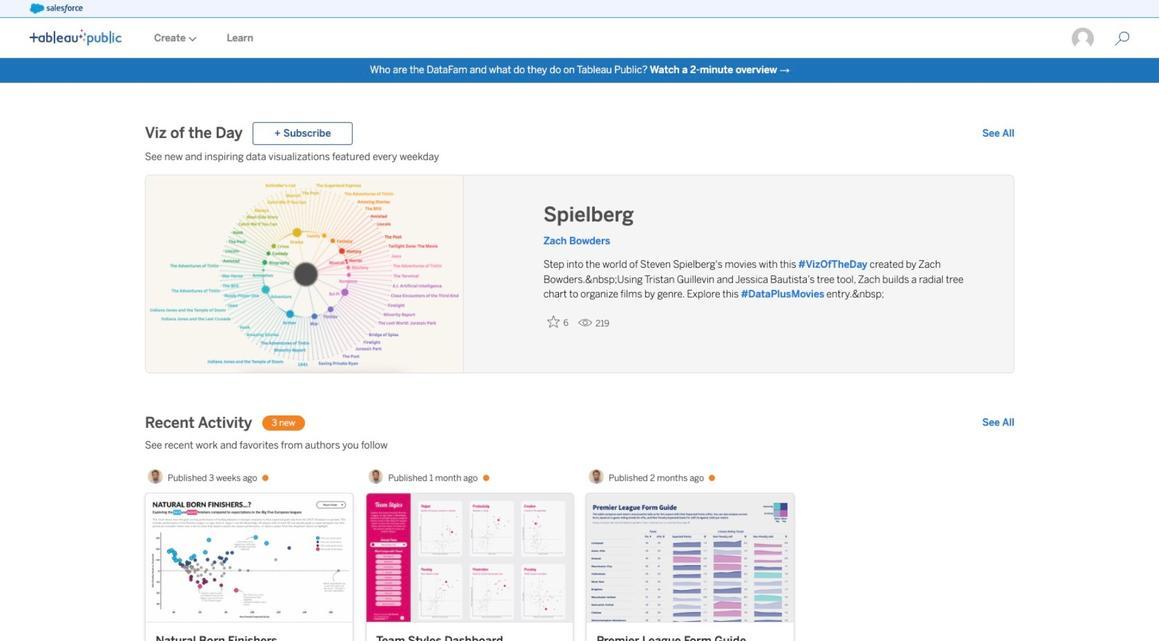 Task type: locate. For each thing, give the bounding box(es) containing it.
add favorite image
[[547, 316, 560, 328]]

1 horizontal spatial workbook thumbnail image
[[366, 494, 573, 622]]

1 horizontal spatial ben norland image
[[368, 469, 383, 484]]

create image
[[186, 37, 197, 41]]

viz of the day heading
[[145, 124, 243, 144]]

salesforce logo image
[[30, 4, 83, 14]]

2 horizontal spatial ben norland image
[[589, 469, 604, 484]]

3 workbook thumbnail image from the left
[[587, 494, 794, 622]]

2 horizontal spatial workbook thumbnail image
[[587, 494, 794, 622]]

ben norland image for 2nd the workbook thumbnail from right
[[368, 469, 383, 484]]

go to search image
[[1100, 31, 1145, 46]]

2 ben norland image from the left
[[368, 469, 383, 484]]

1 ben norland image from the left
[[148, 469, 163, 484]]

3 ben norland image from the left
[[589, 469, 604, 484]]

recent activity heading
[[145, 413, 252, 433]]

ben norland image for third the workbook thumbnail from the right
[[148, 469, 163, 484]]

see new and inspiring data visualizations featured every weekday element
[[145, 150, 1015, 165]]

1 workbook thumbnail image from the left
[[146, 494, 352, 622]]

0 horizontal spatial workbook thumbnail image
[[146, 494, 352, 622]]

ben norland image
[[148, 469, 163, 484], [368, 469, 383, 484], [589, 469, 604, 484]]

see all recent activity element
[[982, 416, 1015, 431]]

0 horizontal spatial ben norland image
[[148, 469, 163, 484]]

workbook thumbnail image
[[146, 494, 352, 622], [366, 494, 573, 622], [587, 494, 794, 622]]



Task type: vqa. For each thing, say whether or not it's contained in the screenshot.
Workbook thumbnail associated with second Ben Norland image from the left
yes



Task type: describe. For each thing, give the bounding box(es) containing it.
see recent work and favorites from authors you follow element
[[145, 438, 1015, 453]]

tableau public viz of the day image
[[146, 175, 464, 374]]

see all viz of the day element
[[982, 126, 1015, 141]]

Add Favorite button
[[544, 312, 573, 332]]

ben norland image for first the workbook thumbnail from right
[[589, 469, 604, 484]]

gary.orlando image
[[1071, 27, 1095, 50]]

logo image
[[30, 29, 122, 45]]

2 workbook thumbnail image from the left
[[366, 494, 573, 622]]



